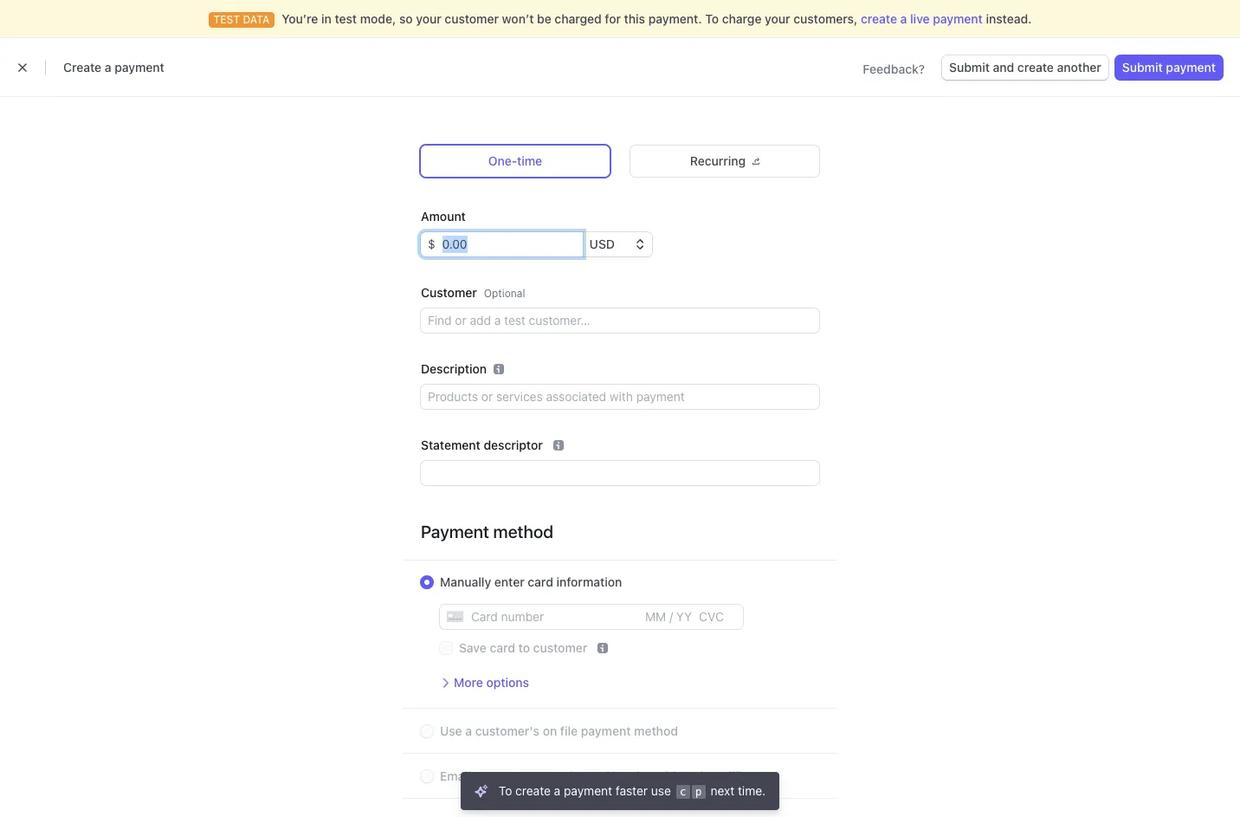 Task type: describe. For each thing, give the bounding box(es) containing it.
hosted
[[570, 769, 610, 783]]

submit for submit and create another
[[950, 60, 990, 75]]

submit payment button
[[1116, 55, 1224, 80]]

p next time.
[[696, 783, 766, 798]]

0 horizontal spatial your
[[416, 11, 442, 26]]

descriptor
[[484, 438, 543, 452]]

1 vertical spatial to
[[499, 783, 512, 798]]

and
[[994, 60, 1015, 75]]

options
[[487, 675, 529, 690]]

information
[[557, 575, 622, 589]]

create
[[63, 60, 102, 75]]

Description text field
[[421, 385, 820, 409]]

customer's
[[476, 724, 540, 738]]

more
[[454, 675, 483, 690]]

another
[[1058, 60, 1102, 75]]

next
[[711, 783, 735, 798]]

be
[[537, 11, 552, 26]]

stripe
[[684, 769, 718, 783]]

one-
[[489, 153, 517, 168]]

charged
[[555, 11, 602, 26]]

usd
[[590, 237, 615, 251]]

time
[[517, 153, 543, 168]]

manually enter card information
[[440, 575, 622, 589]]

recurring
[[690, 153, 746, 168]]

c
[[680, 785, 687, 798]]

recurring link
[[631, 146, 820, 177]]

save card to customer
[[459, 640, 588, 655]]

usd button
[[583, 232, 652, 256]]

billing
[[721, 769, 756, 783]]

for
[[605, 11, 621, 26]]

create a live payment button
[[861, 10, 983, 28]]

manually
[[440, 575, 492, 589]]

$ button
[[421, 232, 436, 256]]

live
[[911, 11, 930, 26]]

use a customer's on file payment method
[[440, 724, 678, 738]]

email your customer a hosted invoice with stripe billing
[[440, 769, 756, 783]]

0 vertical spatial method
[[494, 522, 554, 542]]

customers,
[[794, 11, 858, 26]]

$
[[428, 237, 436, 251]]

file
[[561, 724, 578, 738]]

submit for submit payment
[[1123, 60, 1164, 75]]

amount
[[421, 209, 466, 224]]

payment inside button
[[1167, 60, 1217, 75]]

use
[[652, 783, 671, 798]]

save
[[459, 640, 487, 655]]

invoice
[[613, 769, 653, 783]]

0 vertical spatial create
[[861, 11, 898, 26]]



Task type: locate. For each thing, give the bounding box(es) containing it.
submit and create another
[[950, 60, 1102, 75]]

0 vertical spatial customer
[[445, 11, 499, 26]]

1 vertical spatial method
[[634, 724, 678, 738]]

you're in test mode, so your customer won't be charged for this payment. to charge your customers, create a live payment instead.
[[282, 11, 1032, 26]]

optional
[[484, 287, 526, 300]]

1 vertical spatial customer
[[534, 640, 588, 655]]

create right and
[[1018, 60, 1054, 75]]

None text field
[[436, 232, 583, 256]]

mode,
[[360, 11, 396, 26]]

on
[[543, 724, 557, 738]]

your right the charge
[[765, 11, 791, 26]]

with
[[656, 769, 681, 783]]

to left the charge
[[706, 11, 719, 26]]

email
[[440, 769, 471, 783]]

submit left and
[[950, 60, 990, 75]]

method
[[494, 522, 554, 542], [634, 724, 678, 738]]

0 horizontal spatial to
[[499, 783, 512, 798]]

payment
[[933, 11, 983, 26], [115, 60, 165, 75], [1167, 60, 1217, 75], [581, 724, 631, 738], [564, 783, 613, 798]]

0 horizontal spatial card
[[490, 640, 516, 655]]

customer
[[445, 11, 499, 26], [534, 640, 588, 655], [503, 769, 557, 783]]

statement descriptor
[[421, 438, 543, 452]]

customer down on
[[503, 769, 557, 783]]

create inside button
[[1018, 60, 1054, 75]]

to
[[519, 640, 530, 655]]

0 vertical spatial card
[[528, 575, 554, 589]]

customer left won't
[[445, 11, 499, 26]]

method up with
[[634, 724, 678, 738]]

1 horizontal spatial card
[[528, 575, 554, 589]]

more options
[[454, 675, 529, 690]]

0 vertical spatial to
[[706, 11, 719, 26]]

1 submit from the left
[[950, 60, 990, 75]]

payment
[[421, 522, 489, 542]]

to create a payment faster use c
[[499, 783, 687, 798]]

submit and create another button
[[943, 55, 1109, 80]]

enter
[[495, 575, 525, 589]]

p
[[696, 785, 702, 798]]

0 horizontal spatial create
[[516, 783, 551, 798]]

1 vertical spatial create
[[1018, 60, 1054, 75]]

so
[[399, 11, 413, 26]]

feedback?
[[863, 62, 926, 76]]

2 horizontal spatial your
[[765, 11, 791, 26]]

create left 'hosted'
[[516, 783, 551, 798]]

to
[[706, 11, 719, 26], [499, 783, 512, 798]]

instead.
[[987, 11, 1032, 26]]

your right email
[[474, 769, 500, 783]]

customer optional
[[421, 285, 526, 300]]

to right email
[[499, 783, 512, 798]]

statement
[[421, 438, 481, 452]]

feedback? button
[[863, 61, 926, 78]]

won't
[[502, 11, 534, 26]]

your
[[416, 11, 442, 26], [765, 11, 791, 26], [474, 769, 500, 783]]

2 horizontal spatial create
[[1018, 60, 1054, 75]]

faster
[[616, 783, 648, 798]]

test
[[335, 11, 357, 26]]

use
[[440, 724, 462, 738]]

payment.
[[649, 11, 702, 26]]

payment method
[[421, 522, 554, 542]]

create a payment
[[63, 60, 165, 75]]

a
[[901, 11, 908, 26], [105, 60, 111, 75], [466, 724, 472, 738], [560, 769, 567, 783], [554, 783, 561, 798]]

card right enter
[[528, 575, 554, 589]]

customer
[[421, 285, 477, 300]]

1 vertical spatial card
[[490, 640, 516, 655]]

1 horizontal spatial method
[[634, 724, 678, 738]]

card left to
[[490, 640, 516, 655]]

your right 'so'
[[416, 11, 442, 26]]

2 vertical spatial customer
[[503, 769, 557, 783]]

1 horizontal spatial to
[[706, 11, 719, 26]]

1 horizontal spatial submit
[[1123, 60, 1164, 75]]

create
[[861, 11, 898, 26], [1018, 60, 1054, 75], [516, 783, 551, 798]]

submit payment
[[1123, 60, 1217, 75]]

card
[[528, 575, 554, 589], [490, 640, 516, 655]]

0 horizontal spatial submit
[[950, 60, 990, 75]]

Find or add a test customer… text field
[[421, 308, 820, 333]]

create left live
[[861, 11, 898, 26]]

you're
[[282, 11, 318, 26]]

customer right to
[[534, 640, 588, 655]]

None text field
[[421, 461, 820, 485]]

method up manually enter card information
[[494, 522, 554, 542]]

2 submit from the left
[[1123, 60, 1164, 75]]

one-time
[[489, 153, 543, 168]]

submit right 'another'
[[1123, 60, 1164, 75]]

description
[[421, 361, 487, 376]]

more options button
[[440, 674, 529, 691]]

submit
[[950, 60, 990, 75], [1123, 60, 1164, 75]]

in
[[322, 11, 332, 26]]

this
[[624, 11, 646, 26]]

1 horizontal spatial create
[[861, 11, 898, 26]]

1 horizontal spatial your
[[474, 769, 500, 783]]

charge
[[722, 11, 762, 26]]

time.
[[738, 783, 766, 798]]

0 horizontal spatial method
[[494, 522, 554, 542]]

2 vertical spatial create
[[516, 783, 551, 798]]



Task type: vqa. For each thing, say whether or not it's contained in the screenshot.
Test Mode option at right top
no



